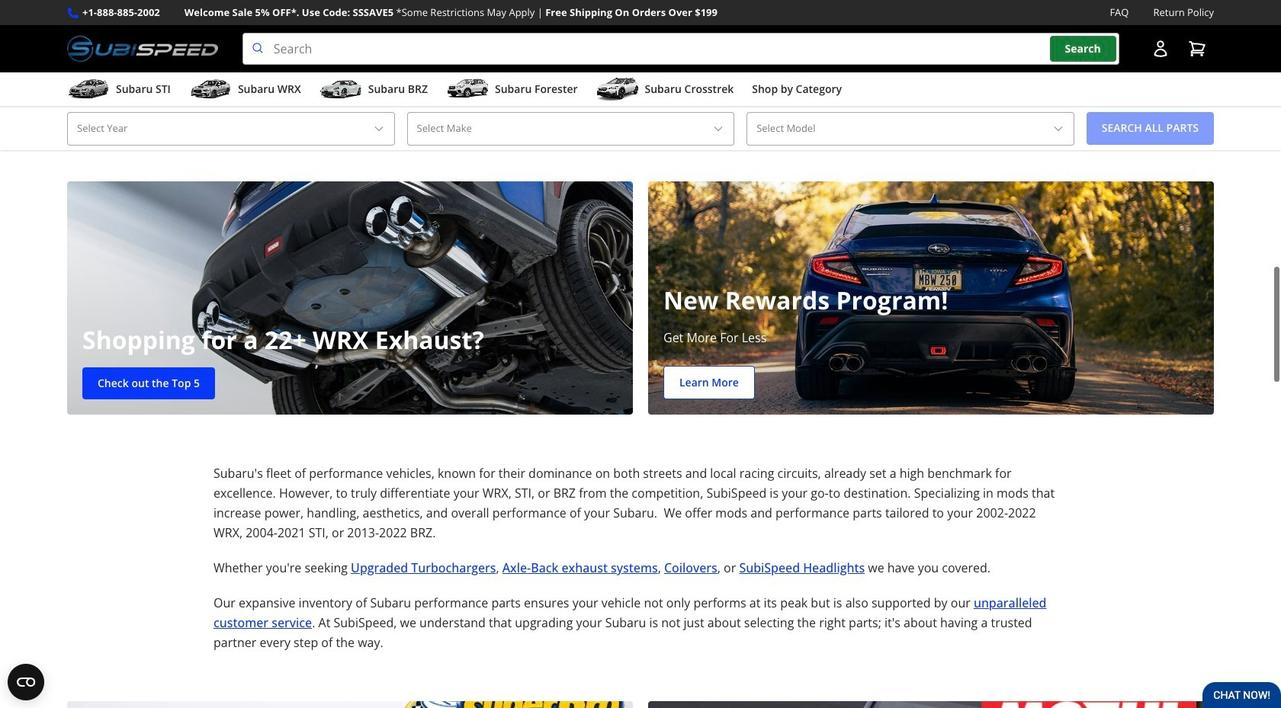 Task type: locate. For each thing, give the bounding box(es) containing it.
tomei logo image
[[949, 15, 1204, 51]]

a subaru brz thumbnail image image
[[319, 78, 362, 101]]

a subaru sti thumbnail image image
[[67, 78, 110, 101]]

a subaru crosstrek thumbnail image image
[[596, 78, 639, 101]]

invidia logo image
[[77, 15, 333, 51]]

select year image
[[373, 123, 385, 135]]

perrin logo image
[[658, 86, 914, 123]]

search input field
[[242, 33, 1120, 65]]

subispeed logo image
[[67, 33, 218, 65]]

grimmspeed logo image
[[77, 86, 333, 123]]

select make image
[[712, 123, 725, 135]]



Task type: vqa. For each thing, say whether or not it's contained in the screenshot.
1st SUBISPEED LOGO from the bottom
no



Task type: describe. For each thing, give the bounding box(es) containing it.
Select Make button
[[407, 112, 735, 145]]

Select Model button
[[747, 112, 1074, 145]]

a subaru wrx thumbnail image image
[[189, 78, 232, 101]]

open widget image
[[8, 664, 44, 701]]

a subaru forester thumbnail image image
[[446, 78, 489, 101]]

olm logo image
[[368, 15, 623, 51]]

select model image
[[1052, 123, 1064, 135]]

Select Year button
[[67, 112, 395, 145]]

subispeed logo image
[[658, 15, 914, 51]]

awe tuning logo image
[[949, 86, 1204, 123]]

button image
[[1152, 40, 1170, 58]]

factionfab logo image
[[368, 86, 623, 123]]



